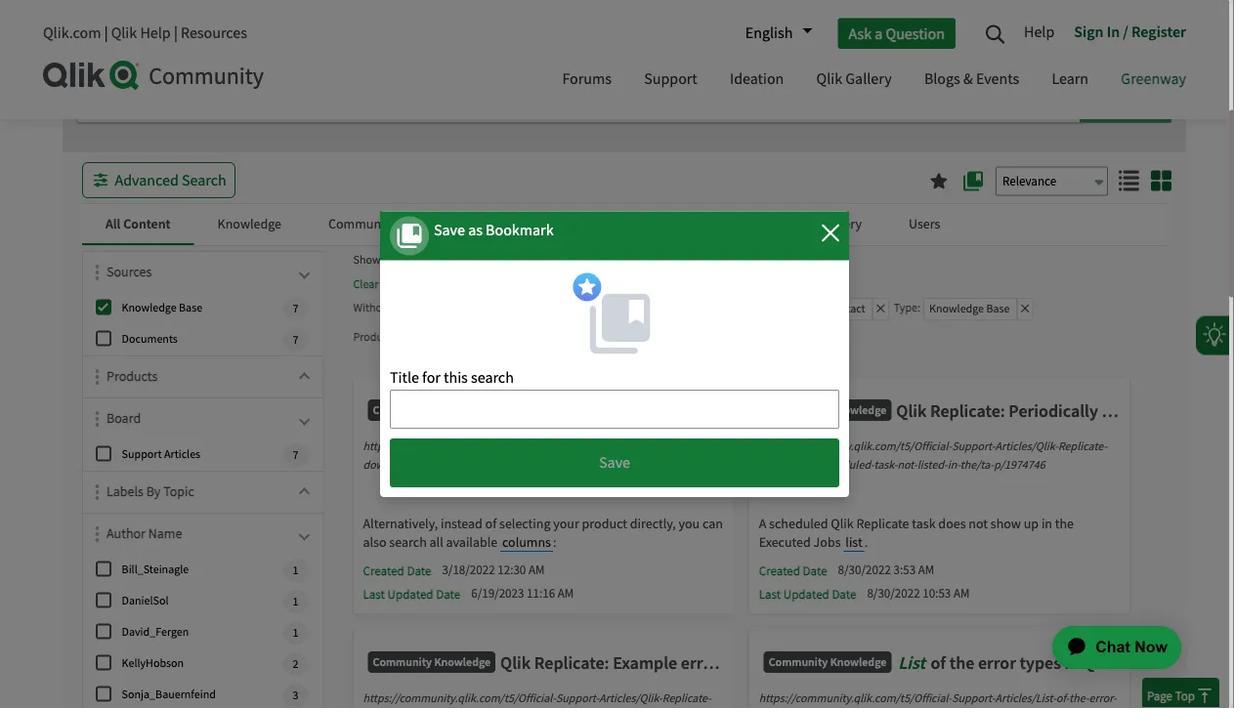 Task type: describe. For each thing, give the bounding box(es) containing it.
this
[[444, 368, 468, 388]]

1 size image from the left
[[1119, 171, 1140, 192]]

2
[[293, 657, 299, 672]]

0 horizontal spatial the
[[395, 301, 411, 316]]

content for all content
[[123, 215, 171, 233]]

updated for all
[[388, 587, 434, 603]]

executed
[[759, 534, 811, 552]]

use classic community search
[[972, 56, 1172, 76]]

https://community.qlik.com/t5/official-support-articles/qlik-replicate-
[[363, 692, 711, 709]]

https://community.qlik.com/t5/official- for https://community.qlik.com/t5/official-support-articles/qlik-replicate- periodically-scheduled-task-not-listed-in-the/ta-p/1974746
[[759, 440, 952, 455]]

created date for executed
[[759, 563, 827, 580]]

periodically
[[1009, 401, 1098, 423]]

qlik replicate: example error codes sent by data sources in link
[[500, 653, 941, 685]]

show
[[991, 516, 1021, 533]]

name
[[148, 525, 182, 543]]

of-
[[1056, 692, 1069, 707]]

1 for danielsol
[[293, 595, 299, 610]]

no
[[1218, 401, 1234, 423]]

: for columns :
[[553, 534, 557, 552]]

english button
[[736, 17, 813, 50]]

bookmark
[[486, 221, 554, 241]]

created for alternatively, instead of selecting your product directly, you can also search all available
[[363, 563, 404, 580]]

danielsol
[[122, 594, 169, 609]]

jobs
[[814, 534, 841, 552]]

you
[[679, 516, 700, 533]]

task-
[[874, 458, 898, 474]]

by
[[146, 483, 161, 501]]

1 vertical spatial search
[[1103, 92, 1148, 112]]

updated for executed
[[784, 587, 830, 603]]

content for video content
[[703, 215, 749, 233]]

bill_steinagle
[[122, 563, 189, 578]]

https://community.qlik.com/t5/official- for https://community.qlik.com/t5/official-support-articles/qlik-replicate-
[[363, 692, 556, 707]]

community inside community knowledge qlik replicate: periodically scheduled task no
[[769, 403, 828, 418]]

video content button
[[645, 205, 773, 244]]

support- for https://community.qlik.com/t5/official-support-articles/qlik-replicate- periodically-scheduled-task-not-listed-in-the/ta-p/1974746
[[952, 440, 995, 455]]

listed-
[[917, 458, 948, 474]]

available
[[446, 534, 498, 552]]

task inside a scheduled qlik replicate task does not show up in the executed jobs
[[912, 516, 936, 533]]

all inside showing page 1 of 1 of 7 results (0.471 seconds) . clear all
[[381, 277, 393, 292]]

a
[[759, 516, 767, 533]]

directly,
[[630, 516, 676, 533]]

0 vertical spatial products
[[353, 330, 397, 345]]

last updated date for executed
[[759, 587, 857, 603]]

to-
[[666, 440, 679, 455]]

1 error from the left
[[681, 653, 719, 675]]

showing page 1 of 1 of 7 results (0.471 seconds) . clear all
[[353, 253, 587, 292]]

page
[[1147, 688, 1173, 704]]

ask a question
[[849, 23, 945, 43]]

video
[[668, 215, 700, 233]]

title for this search
[[390, 368, 514, 388]]

7 inside showing page 1 of 1 of 7 results (0.471 seconds) . clear all
[[465, 253, 471, 268]]

sources button
[[107, 262, 313, 292]]

11:16
[[527, 586, 555, 603]]

greenway link
[[1107, 52, 1201, 109]]

knowledge right "by"
[[830, 655, 887, 670]]

video content
[[668, 215, 749, 233]]

alternatively, instead of selecting your product directly, you can also search all available
[[363, 516, 723, 552]]

12:30
[[498, 563, 526, 579]]

search inside button
[[182, 171, 226, 191]]

community inside button
[[328, 215, 396, 233]]

knowledge button
[[194, 205, 305, 244]]

list
[[898, 653, 925, 675]]

last for alternatively, instead of selecting your product directly, you can also search all available
[[363, 587, 385, 603]]

replicate- for periodically
[[1058, 440, 1107, 455]]

community button
[[305, 205, 419, 244]]

save for save
[[599, 453, 630, 473]]

author name
[[107, 525, 182, 543]]

topic
[[163, 483, 194, 501]]

0 horizontal spatial in
[[927, 653, 941, 675]]

product
[[582, 516, 627, 533]]

8/30/2022 3:53 am
[[838, 563, 935, 579]]

3/18/2022
[[442, 563, 495, 579]]

. inside showing page 1 of 1 of 7 results (0.471 seconds) . clear all
[[584, 253, 587, 268]]

10:53
[[923, 586, 951, 603]]

not
[[969, 516, 988, 533]]

replicate
[[857, 516, 909, 533]]

sources
[[865, 653, 923, 675]]

of right page
[[433, 253, 442, 268]]

notes
[[588, 215, 621, 233]]

clear all button
[[353, 276, 393, 294]]

board button
[[107, 409, 313, 438]]

2 horizontal spatial help
[[1024, 22, 1055, 42]]

0 horizontal spatial help
[[140, 23, 171, 43]]

search inside alternatively, instead of selecting your product directly, you can also search all available
[[389, 534, 427, 552]]

sonja_bauernfeind
[[122, 688, 216, 703]]

all inside alternatively, instead of selecting your product directly, you can also search all available
[[430, 534, 443, 552]]

as
[[468, 221, 483, 241]]

labels by topic button
[[107, 482, 313, 512]]

use classic community search link
[[972, 56, 1172, 76]]

sign in / register
[[1074, 22, 1186, 41]]

date left 3/18/2022
[[407, 563, 431, 580]]

type
[[894, 301, 918, 316]]

ask
[[849, 23, 872, 43]]

a scheduled qlik replicate task does not show up in the executed jobs
[[759, 516, 1074, 552]]

top
[[1175, 688, 1195, 704]]

advanced
[[115, 171, 179, 191]]

https://community.qlik.com/t5/official-support-articles/qlik-replicate- periodically-scheduled-task-not-listed-in-the/ta-p/1974746
[[759, 440, 1107, 474]]

one
[[561, 301, 580, 316]]

date down 3/18/2022
[[436, 587, 460, 603]]

gallery inside menu bar
[[846, 69, 892, 89]]

1 vertical spatial qlik gallery
[[796, 215, 862, 233]]

https://community.qlik.com/t5/official- for https://community.qlik.com/t5/official-support-articles/list-of-the-error-
[[759, 692, 952, 707]]

Title for this search text field
[[390, 390, 840, 429]]

products inside button
[[107, 368, 158, 386]]

labels
[[107, 483, 144, 501]]

community link
[[43, 61, 528, 91]]

qlik inside qlik gallery link
[[817, 69, 842, 89]]

✕ for contact
[[876, 302, 885, 317]]

all content button
[[82, 205, 194, 246]]

in inside a scheduled qlik replicate task does not show up in the executed jobs
[[1042, 516, 1053, 533]]

resources
[[181, 23, 247, 43]]

p/1974746
[[994, 458, 1045, 474]]

classic
[[999, 56, 1044, 76]]

date down 8/30/2022 3:53 am
[[832, 587, 857, 603]]

2 size image from the left
[[1151, 171, 1172, 192]]

community knowledge for https://community.qlik.com/t5/official-support-articles/how-to- download-qlik-products/ta-p/1906869
[[373, 403, 491, 418]]

download-
[[363, 458, 416, 474]]

2 horizontal spatial in
[[1065, 653, 1079, 675]]

your
[[553, 516, 579, 533]]

periodically-
[[759, 458, 820, 474]]

0 vertical spatial scheduled
[[1102, 401, 1180, 423]]

a
[[875, 23, 883, 43]]

articles/list-
[[995, 692, 1056, 707]]

kellyhobson
[[122, 656, 184, 672]]

without the words
[[353, 301, 443, 316]]

of left "results"
[[453, 253, 463, 268]]

6/19/2023
[[471, 586, 524, 603]]

sort filter image for board
[[95, 412, 99, 428]]

7 for documents
[[293, 333, 299, 348]]

https://community.qlik.com/t5/official-support-articles/list-of-the-error-
[[759, 692, 1117, 709]]

type :
[[894, 301, 921, 316]]

8/30/2022 10:53 am
[[867, 586, 970, 603]]



Task type: locate. For each thing, give the bounding box(es) containing it.
help up classic
[[1024, 22, 1055, 42]]

menu bar containing qlik gallery
[[548, 52, 1201, 109]]

am up the 11:16
[[529, 563, 545, 579]]

0 vertical spatial sort filter image
[[95, 265, 99, 281]]

community knowledge right codes
[[769, 655, 887, 670]]

labels by topic
[[107, 483, 194, 501]]

: for type :
[[918, 301, 921, 316]]

knowledge down this
[[434, 403, 491, 418]]

sort filter image
[[95, 265, 99, 281], [95, 370, 99, 386], [95, 527, 99, 543]]

sign in / register link
[[1065, 15, 1186, 52]]

2 horizontal spatial :
[[918, 301, 921, 316]]

0 horizontal spatial created
[[363, 563, 404, 580]]

1 horizontal spatial in
[[1042, 516, 1053, 533]]

in
[[1042, 516, 1053, 533], [927, 653, 941, 675], [1065, 653, 1079, 675]]

qlik help link
[[111, 23, 171, 43]]

sort filter image for labels by topic
[[95, 485, 99, 501]]

1 vertical spatial replicate:
[[534, 653, 609, 675]]

error left types
[[978, 653, 1016, 675]]

0 vertical spatial the
[[395, 301, 411, 316]]

community
[[1047, 56, 1124, 76], [149, 61, 264, 91], [328, 215, 396, 233], [373, 403, 432, 418], [769, 403, 828, 418], [373, 655, 432, 670], [769, 655, 828, 670]]

updated down jobs
[[784, 587, 830, 603]]

for
[[422, 368, 441, 388]]

scheduled left no
[[1102, 401, 1180, 423]]

0 vertical spatial 8/30/2022
[[838, 563, 891, 579]]

7 down board button
[[293, 448, 299, 463]]

also
[[363, 534, 387, 552]]

save
[[434, 221, 465, 241], [599, 453, 630, 473]]

products down documents
[[107, 368, 158, 386]]

of inside alternatively, instead of selecting your product directly, you can also search all available
[[485, 516, 497, 533]]

0 vertical spatial .
[[584, 253, 587, 268]]

7 left "results"
[[465, 253, 471, 268]]

1 for david_fergen
[[293, 626, 299, 641]]

1 horizontal spatial replicate-
[[1058, 440, 1107, 455]]

1 horizontal spatial articles/qlik-
[[995, 440, 1058, 455]]

0 vertical spatial articles/qlik-
[[995, 440, 1058, 455]]

3
[[293, 688, 299, 704]]

articles/how-
[[599, 440, 666, 455]]

0 horizontal spatial articles/qlik-
[[599, 692, 662, 707]]

replicate- for example
[[662, 692, 711, 707]]

example
[[613, 653, 678, 675]]

application
[[1016, 603, 1205, 693]]

0 horizontal spatial save
[[434, 221, 465, 241]]

support- down 'community knowledge qlik replicate: example error codes sent by data sources in'
[[556, 692, 599, 707]]

1 ✕ from the left
[[876, 302, 885, 317]]

1 horizontal spatial error
[[978, 653, 1016, 675]]

1 | from the left
[[104, 23, 108, 43]]

am right 3:53
[[918, 563, 935, 579]]

task left no
[[1183, 401, 1215, 423]]

2 sort filter image from the top
[[95, 370, 99, 386]]

2 vertical spatial the
[[950, 653, 975, 675]]

author name button
[[107, 524, 313, 554]]

qlik gallery up contact
[[796, 215, 862, 233]]

register
[[1132, 22, 1186, 41]]

1 last from the left
[[363, 587, 385, 603]]

1 vertical spatial the
[[1055, 516, 1074, 533]]

last updated date for all
[[363, 587, 460, 603]]

in right list
[[927, 653, 941, 675]]

1 horizontal spatial knowledge base
[[929, 302, 1010, 317]]

articles/qlik- down example
[[599, 692, 662, 707]]

sort filter image
[[95, 412, 99, 428], [95, 485, 99, 501]]

am for 3/18/2022 12:30 am
[[529, 563, 545, 579]]

list .
[[846, 534, 868, 552]]

date down jobs
[[803, 563, 827, 580]]

1 horizontal spatial |
[[174, 23, 178, 43]]

products button
[[107, 367, 313, 396]]

1 horizontal spatial the
[[950, 653, 975, 675]]

sort filter image for products
[[95, 370, 99, 386]]

community knowledge for https://community.qlik.com/t5/official-support-articles/list-of-the-error-
[[769, 655, 887, 670]]

1 horizontal spatial last updated date
[[759, 587, 857, 603]]

base down sources button
[[179, 301, 202, 316]]

search down the greenway
[[1103, 92, 1148, 112]]

articles
[[164, 447, 200, 462]]

2 sort filter image from the top
[[95, 485, 99, 501]]

updated down alternatively,
[[388, 587, 434, 603]]

1 vertical spatial gallery
[[821, 215, 862, 233]]

error
[[681, 653, 719, 675], [978, 653, 1016, 675]]

knowledge base right "type :" at the top right of page
[[929, 302, 1010, 317]]

2 words from the left
[[623, 301, 653, 316]]

last updated date down 3/18/2022
[[363, 587, 460, 603]]

scheduled up executed
[[769, 516, 828, 533]]

page
[[398, 253, 422, 268]]

gallery
[[846, 69, 892, 89], [821, 215, 862, 233]]

knowledge base for ✕
[[929, 302, 1010, 317]]

search right this
[[471, 368, 514, 388]]

1 vertical spatial save
[[599, 453, 630, 473]]

1 vertical spatial community knowledge
[[769, 655, 887, 670]]

1 vertical spatial sort filter image
[[95, 485, 99, 501]]

created date for all
[[363, 563, 431, 580]]

: right more
[[653, 301, 656, 316]]

articles/qlik- for example
[[599, 692, 662, 707]]

: right contact
[[918, 301, 921, 316]]

2 created date from the left
[[759, 563, 827, 580]]

support- up the/ta-
[[952, 440, 995, 455]]

task left does
[[912, 516, 936, 533]]

search right advanced
[[182, 171, 226, 191]]

in right types
[[1065, 653, 1079, 675]]

support- inside https://community.qlik.com/t5/official-support-articles/qlik-replicate-
[[556, 692, 599, 707]]

0 vertical spatial gallery
[[846, 69, 892, 89]]

1 horizontal spatial words
[[623, 301, 653, 316]]

1 vertical spatial articles/qlik-
[[599, 692, 662, 707]]

title
[[390, 368, 419, 388]]

1 for bill_steinagle
[[293, 563, 299, 579]]

sources
[[107, 263, 152, 281]]

https://community.qlik.com/t5/official- inside 'https://community.qlik.com/t5/official-support-articles/qlik-replicate- periodically-scheduled-task-not-listed-in-the/ta-p/1974746'
[[759, 440, 952, 455]]

content right the video
[[703, 215, 749, 233]]

8/30/2022
[[838, 563, 891, 579], [867, 586, 920, 603]]

1 horizontal spatial search
[[471, 368, 514, 388]]

0 vertical spatial qlik gallery
[[817, 69, 892, 89]]

community knowledge down for
[[373, 403, 491, 418]]

error left codes
[[681, 653, 719, 675]]

gallery left users
[[821, 215, 862, 233]]

0 vertical spatial replicate-
[[1058, 440, 1107, 455]]

1 horizontal spatial base
[[987, 302, 1010, 317]]

3:53
[[894, 563, 916, 579]]

the/ta-
[[960, 458, 994, 474]]

help left resources
[[140, 23, 171, 43]]

1 vertical spatial .
[[865, 534, 868, 552]]

1 updated from the left
[[388, 587, 434, 603]]

2 last from the left
[[759, 587, 781, 603]]

words down page
[[413, 301, 443, 316]]

david_fergen
[[122, 625, 189, 640]]

am
[[529, 563, 545, 579], [918, 563, 935, 579], [558, 586, 574, 603], [954, 586, 970, 603]]

gallery down ask
[[846, 69, 892, 89]]

0 horizontal spatial knowledge base
[[122, 301, 202, 316]]

1 last updated date from the left
[[363, 587, 460, 603]]

words right more
[[623, 301, 653, 316]]

0 horizontal spatial community knowledge
[[373, 403, 491, 418]]

0 horizontal spatial replicate:
[[534, 653, 609, 675]]

0 horizontal spatial error
[[681, 653, 719, 675]]

1 vertical spatial scheduled
[[769, 516, 828, 533]]

qlik
[[111, 23, 137, 43], [817, 69, 842, 89], [443, 215, 465, 233], [796, 215, 819, 233], [896, 401, 927, 423], [831, 516, 854, 533], [500, 653, 531, 675], [1083, 653, 1113, 675]]

replicate: for example
[[534, 653, 609, 675]]

created down executed
[[759, 563, 800, 580]]

https://community.qlik.com/t5/official- inside https://community.qlik.com/t5/official-support-articles/qlik-replicate-
[[363, 692, 556, 707]]

2 created from the left
[[759, 563, 800, 580]]

:
[[653, 301, 656, 316], [918, 301, 921, 316], [553, 534, 557, 552]]

✕ for knowledge base
[[1021, 302, 1030, 317]]

documents
[[122, 332, 178, 347]]

author
[[107, 525, 146, 543]]

1 horizontal spatial :
[[653, 301, 656, 316]]

0 horizontal spatial words
[[413, 301, 443, 316]]

community inside 'community knowledge qlik replicate: example error codes sent by data sources in'
[[373, 655, 432, 670]]

replicate- down the qlik replicate: periodically scheduled task no link
[[1058, 440, 1107, 455]]

support- down list of the error types in qlik replicate.
[[952, 692, 995, 707]]

types
[[1020, 653, 1061, 675]]

selecting
[[499, 516, 551, 533]]

0 vertical spatial all
[[381, 277, 393, 292]]

in right the up
[[1042, 516, 1053, 533]]

knowledge up sources button
[[218, 215, 281, 233]]

0 horizontal spatial last
[[363, 587, 385, 603]]

knowledge inside community knowledge qlik replicate: periodically scheduled task no
[[830, 403, 887, 418]]

1 sort filter image from the top
[[95, 265, 99, 281]]

am for 6/19/2023 11:16 am
[[558, 586, 574, 603]]

0 vertical spatial replicate:
[[930, 401, 1005, 423]]

am right 10:53
[[954, 586, 970, 603]]

0 horizontal spatial created date
[[363, 563, 431, 580]]

alternatively,
[[363, 516, 438, 533]]

0 horizontal spatial :
[[553, 534, 557, 552]]

help up "results"
[[468, 215, 495, 233]]

base for ✕
[[987, 302, 1010, 317]]

products down "without"
[[353, 330, 397, 345]]

the
[[395, 301, 411, 316], [1055, 516, 1074, 533], [950, 653, 975, 675]]

1 horizontal spatial ✕
[[1021, 302, 1030, 317]]

sent
[[770, 653, 803, 675]]

columns
[[502, 534, 551, 552]]

save as bookmark
[[434, 221, 554, 241]]

0 horizontal spatial replicate-
[[662, 692, 711, 707]]

1 horizontal spatial .
[[865, 534, 868, 552]]

sort filter image left board
[[95, 412, 99, 428]]

1
[[424, 253, 430, 268], [445, 253, 450, 268], [293, 563, 299, 579], [293, 595, 299, 610], [293, 626, 299, 641]]

search down alternatively,
[[389, 534, 427, 552]]

1 content from the left
[[123, 215, 171, 233]]

1 horizontal spatial community knowledge
[[769, 655, 887, 670]]

qlik image
[[43, 61, 141, 90]]

all content
[[106, 215, 171, 233]]

(0.471
[[508, 253, 538, 268]]

of up available
[[485, 516, 497, 533]]

the inside a scheduled qlik replicate task does not show up in the executed jobs
[[1055, 516, 1074, 533]]

knowledge inside 'community knowledge qlik replicate: example error codes sent by data sources in'
[[434, 655, 491, 670]]

2 ✕ from the left
[[1021, 302, 1030, 317]]

am for 8/30/2022 3:53 am
[[918, 563, 935, 579]]

qlik help
[[443, 215, 495, 233]]

support- for https://community.qlik.com/t5/official-support-articles/qlik-replicate-
[[556, 692, 599, 707]]

support- down title for this search text box
[[556, 440, 599, 455]]

articles/qlik- for periodically
[[995, 440, 1058, 455]]

the right the up
[[1055, 516, 1074, 533]]

1 vertical spatial products
[[107, 368, 158, 386]]

0 horizontal spatial updated
[[388, 587, 434, 603]]

1 vertical spatial 8/30/2022
[[867, 586, 920, 603]]

1 horizontal spatial content
[[703, 215, 749, 233]]

knowledge base for 7
[[122, 301, 202, 316]]

support- for https://community.qlik.com/t5/official-support-articles/list-of-the-error-
[[952, 692, 995, 707]]

question
[[886, 23, 945, 43]]

page top
[[1147, 688, 1195, 704]]

1 horizontal spatial task
[[1183, 401, 1215, 423]]

all down instead
[[430, 534, 443, 552]]

: down your
[[553, 534, 557, 552]]

am right the 11:16
[[558, 586, 574, 603]]

0 vertical spatial sort filter image
[[95, 412, 99, 428]]

1 vertical spatial all
[[430, 534, 443, 552]]

0 horizontal spatial all
[[381, 277, 393, 292]]

1 words from the left
[[413, 301, 443, 316]]

0 horizontal spatial |
[[104, 23, 108, 43]]

8/30/2022 for 8/30/2022 3:53 am
[[838, 563, 891, 579]]

0 horizontal spatial size image
[[1119, 171, 1140, 192]]

7
[[465, 253, 471, 268], [293, 301, 299, 317], [293, 333, 299, 348], [293, 448, 299, 463]]

base for 7
[[179, 301, 202, 316]]

page top button
[[1142, 678, 1220, 709]]

support- inside https://community.qlik.com/t5/official-support-articles/list-of-the-error-
[[952, 692, 995, 707]]

last updated date
[[363, 587, 460, 603], [759, 587, 857, 603]]

1 horizontal spatial all
[[430, 534, 443, 552]]

qlik help button
[[419, 205, 518, 244]]

| right qlik.com link
[[104, 23, 108, 43]]

support articles
[[122, 447, 200, 462]]

created date
[[363, 563, 431, 580], [759, 563, 827, 580]]

replicate: up https://community.qlik.com/t5/official-support-articles/qlik-replicate-
[[534, 653, 609, 675]]

support- inside the "https://community.qlik.com/t5/official-support-articles/how-to- download-qlik-products/ta-p/1906869"
[[556, 440, 599, 455]]

columns :
[[502, 534, 557, 552]]

menu bar
[[548, 52, 1201, 109]]

0 horizontal spatial task
[[912, 516, 936, 533]]

1 horizontal spatial save
[[599, 453, 630, 473]]

created down 'also'
[[363, 563, 404, 580]]

advanced search button
[[82, 163, 236, 199]]

replicate- inside 'https://community.qlik.com/t5/official-support-articles/qlik-replicate- periodically-scheduled-task-not-listed-in-the/ta-p/1974746'
[[1058, 440, 1107, 455]]

2 | from the left
[[174, 23, 178, 43]]

1 created date from the left
[[363, 563, 431, 580]]

articles/qlik- up p/1974746 on the right bottom of the page
[[995, 440, 1058, 455]]

created date down 'also'
[[363, 563, 431, 580]]

sort filter image for sources
[[95, 265, 99, 281]]

content right all
[[123, 215, 171, 233]]

0 vertical spatial community knowledge
[[373, 403, 491, 418]]

last down executed
[[759, 587, 781, 603]]

1 created from the left
[[363, 563, 404, 580]]

. right list at the right of page
[[865, 534, 868, 552]]

0 horizontal spatial base
[[179, 301, 202, 316]]

8/30/2022 for 8/30/2022 10:53 am
[[867, 586, 920, 603]]

1 horizontal spatial replicate:
[[930, 401, 1005, 423]]

use
[[972, 56, 996, 76]]

1 horizontal spatial products
[[353, 330, 397, 345]]

contact
[[827, 302, 866, 317]]

can
[[703, 516, 723, 533]]

knowledge up documents
[[122, 301, 177, 316]]

| right qlik help link
[[174, 23, 178, 43]]

0 vertical spatial task
[[1183, 401, 1215, 423]]

created for a scheduled qlik replicate task does not show up in the executed jobs
[[759, 563, 800, 580]]

1 horizontal spatial size image
[[1151, 171, 1172, 192]]

search down "register"
[[1127, 56, 1172, 76]]

qlik gallery down ask
[[817, 69, 892, 89]]

1 sort filter image from the top
[[95, 412, 99, 428]]

help inside button
[[468, 215, 495, 233]]

articles/qlik- inside https://community.qlik.com/t5/official-support-articles/qlik-replicate-
[[599, 692, 662, 707]]

knowledge up the scheduled-
[[830, 403, 887, 418]]

.
[[584, 253, 587, 268], [865, 534, 868, 552]]

qlik inside a scheduled qlik replicate task does not show up in the executed jobs
[[831, 516, 854, 533]]

created date down executed
[[759, 563, 827, 580]]

the up https://community.qlik.com/t5/official-support-articles/list-of-the-error-
[[950, 653, 975, 675]]

save inside button
[[599, 453, 630, 473]]

2 content from the left
[[703, 215, 749, 233]]

knowledge inside 'button'
[[218, 215, 281, 233]]

2 last updated date from the left
[[759, 587, 857, 603]]

am for 8/30/2022 10:53 am
[[954, 586, 970, 603]]

sort filter image left labels
[[95, 485, 99, 501]]

sort filter image for author name
[[95, 527, 99, 543]]

save for save as bookmark
[[434, 221, 465, 241]]

articles/qlik-
[[995, 440, 1058, 455], [599, 692, 662, 707]]

7 up products button
[[293, 333, 299, 348]]

articles/qlik- inside 'https://community.qlik.com/t5/official-support-articles/qlik-replicate- periodically-scheduled-task-not-listed-in-the/ta-p/1974746'
[[995, 440, 1058, 455]]

scheduled
[[1102, 401, 1180, 423], [769, 516, 828, 533]]

https://community.qlik.com/t5/official- for https://community.qlik.com/t5/official-support-articles/how-to- download-qlik-products/ta-p/1906869
[[363, 440, 556, 455]]

0 vertical spatial save
[[434, 221, 465, 241]]

1 horizontal spatial help
[[468, 215, 495, 233]]

7 left "without"
[[293, 301, 299, 317]]

knowledge base
[[122, 301, 202, 316], [929, 302, 1010, 317]]

8/30/2022 down 8/30/2022 3:53 am
[[867, 586, 920, 603]]

2 error from the left
[[978, 653, 1016, 675]]

0 horizontal spatial .
[[584, 253, 587, 268]]

7 for knowledge base
[[293, 301, 299, 317]]

0 vertical spatial search
[[1127, 56, 1172, 76]]

list of the error types in qlik replicate.
[[898, 653, 1192, 675]]

2 updated from the left
[[784, 587, 830, 603]]

knowledge base up documents
[[122, 301, 202, 316]]

2 vertical spatial search
[[182, 171, 226, 191]]

up
[[1024, 516, 1039, 533]]

scheduled inside a scheduled qlik replicate task does not show up in the executed jobs
[[769, 516, 828, 533]]

error-
[[1089, 692, 1117, 707]]

1 vertical spatial replicate-
[[662, 692, 711, 707]]

of right list
[[931, 653, 946, 675]]

save left as in the top of the page
[[434, 221, 465, 241]]

sign
[[1074, 22, 1104, 41]]

1 horizontal spatial created date
[[759, 563, 827, 580]]

0 horizontal spatial ✕
[[876, 302, 885, 317]]

knowledge down 6/19/2023
[[434, 655, 491, 670]]

2 vertical spatial sort filter image
[[95, 527, 99, 543]]

3 sort filter image from the top
[[95, 527, 99, 543]]

qlik inside the "qlik help" button
[[443, 215, 465, 233]]

save button
[[390, 439, 840, 487]]

size image
[[1119, 171, 1140, 192], [1151, 171, 1172, 192]]

knowledge right "type :" at the top right of page
[[929, 302, 984, 317]]

content
[[123, 215, 171, 233], [703, 215, 749, 233]]

0 horizontal spatial content
[[123, 215, 171, 233]]

clear
[[353, 277, 379, 292]]

replicate- down qlik replicate: example error codes sent by data sources in link
[[662, 692, 711, 707]]

https://community.qlik.com/t5/official- inside https://community.qlik.com/t5/official-support-articles/list-of-the-error-
[[759, 692, 952, 707]]

0 horizontal spatial last updated date
[[363, 587, 460, 603]]

support- for https://community.qlik.com/t5/official-support-articles/how-to- download-qlik-products/ta-p/1906869
[[556, 440, 599, 455]]

base right "type :" at the top right of page
[[987, 302, 1010, 317]]

1 horizontal spatial last
[[759, 587, 781, 603]]

7 for support articles
[[293, 448, 299, 463]]

1 horizontal spatial scheduled
[[1102, 401, 1180, 423]]

1 vertical spatial search
[[389, 534, 427, 552]]

https://community.qlik.com/t5/official-support-articles/how-to- download-qlik-products/ta-p/1906869
[[363, 440, 679, 474]]

1 horizontal spatial updated
[[784, 587, 830, 603]]

date
[[407, 563, 431, 580], [803, 563, 827, 580], [436, 587, 460, 603], [832, 587, 857, 603]]

8/30/2022 down list . at the bottom right
[[838, 563, 891, 579]]

created
[[363, 563, 404, 580], [759, 563, 800, 580]]

save down title for this search text box
[[599, 453, 630, 473]]

all right clear on the left
[[381, 277, 393, 292]]

1 vertical spatial sort filter image
[[95, 370, 99, 386]]

last updated date down jobs
[[759, 587, 857, 603]]

1 horizontal spatial created
[[759, 563, 800, 580]]

1 vertical spatial task
[[912, 516, 936, 533]]

support- inside 'https://community.qlik.com/t5/official-support-articles/qlik-replicate- periodically-scheduled-task-not-listed-in-the/ta-p/1974746'
[[952, 440, 995, 455]]

more
[[595, 301, 621, 316]]

last for a scheduled qlik replicate task does not show up in the executed jobs
[[759, 587, 781, 603]]

qlik replicate: periodically scheduled task no link
[[896, 401, 1234, 432]]

p/1906869
[[500, 458, 551, 474]]

replicate:
[[930, 401, 1005, 423], [534, 653, 609, 675]]

replicate- inside https://community.qlik.com/t5/official-support-articles/qlik-replicate-
[[662, 692, 711, 707]]

0 horizontal spatial scheduled
[[769, 516, 828, 533]]

users
[[909, 215, 941, 233]]

https://community.qlik.com/t5/official- inside the "https://community.qlik.com/t5/official-support-articles/how-to- download-qlik-products/ta-p/1906869"
[[363, 440, 556, 455]]

0 horizontal spatial search
[[389, 534, 427, 552]]

replicate: up the/ta-
[[930, 401, 1005, 423]]

✕
[[876, 302, 885, 317], [1021, 302, 1030, 317]]

0 vertical spatial search
[[471, 368, 514, 388]]

replicate: for periodically
[[930, 401, 1005, 423]]

0 horizontal spatial products
[[107, 368, 158, 386]]

. down release notes
[[584, 253, 587, 268]]

codes
[[723, 653, 766, 675]]

qlik gallery inside menu bar
[[817, 69, 892, 89]]

2 horizontal spatial the
[[1055, 516, 1074, 533]]

the right "without"
[[395, 301, 411, 316]]

last down 'also'
[[363, 587, 385, 603]]



Task type: vqa. For each thing, say whether or not it's contained in the screenshot.
Community link
yes



